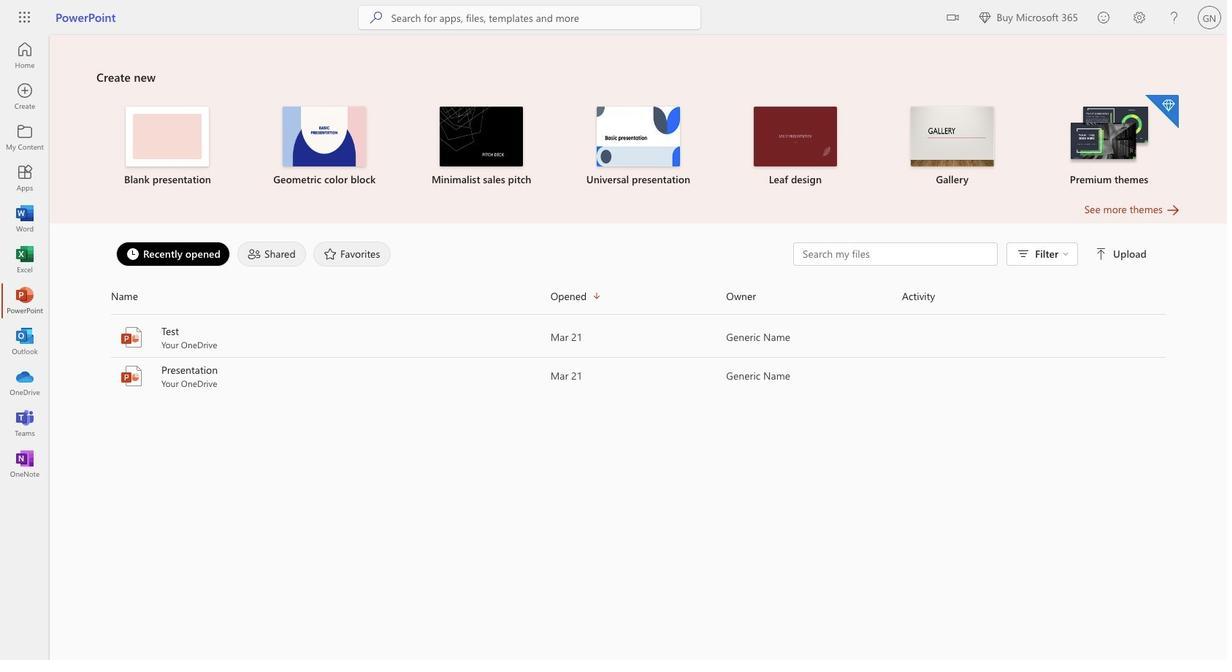 Task type: describe. For each thing, give the bounding box(es) containing it.
Search box. Suggestions appear as you type. search field
[[391, 6, 701, 29]]

home image
[[18, 48, 32, 63]]

shared element
[[237, 242, 306, 267]]

favorites element
[[313, 242, 391, 267]]

0 vertical spatial powerpoint image
[[18, 294, 32, 308]]

leaf design element
[[726, 107, 865, 187]]

minimalist sales pitch image
[[440, 107, 523, 167]]

universal presentation image
[[597, 107, 680, 167]]

geometric color block element
[[255, 107, 394, 187]]

name test cell
[[111, 324, 551, 351]]

universal presentation element
[[569, 107, 708, 187]]

onenote image
[[18, 457, 32, 472]]

minimalist sales pitch element
[[412, 107, 551, 187]]

displaying 2 out of 2 files. status
[[793, 243, 1150, 266]]

activity, column 4 of 4 column header
[[902, 285, 1166, 308]]

gn image
[[1198, 6, 1221, 29]]

onedrive image
[[18, 375, 32, 390]]

my content image
[[18, 130, 32, 145]]

apps image
[[18, 171, 32, 186]]

powerpoint image
[[120, 326, 143, 349]]

powerpoint image inside name presentation cell
[[120, 365, 143, 388]]

excel image
[[18, 253, 32, 267]]

gallery image
[[911, 107, 994, 167]]

recently opened element
[[116, 242, 230, 267]]



Task type: vqa. For each thing, say whether or not it's contained in the screenshot.
Charts element
no



Task type: locate. For each thing, give the bounding box(es) containing it.
blank presentation element
[[98, 107, 237, 187]]

Search my files text field
[[801, 247, 990, 262]]

tab list
[[113, 238, 793, 270]]

create image
[[18, 89, 32, 104]]

tab
[[113, 242, 234, 267], [234, 242, 310, 267], [310, 242, 395, 267]]

leaf design image
[[754, 107, 837, 167]]

premium themes element
[[1040, 95, 1179, 187]]

powerpoint image up outlook image
[[18, 294, 32, 308]]

premium themes image
[[1068, 107, 1151, 165]]

row
[[111, 285, 1166, 315]]

1 horizontal spatial powerpoint image
[[120, 365, 143, 388]]

premium templates diamond image
[[1145, 95, 1179, 129]]

navigation
[[0, 35, 50, 485]]

powerpoint image
[[18, 294, 32, 308], [120, 365, 143, 388]]

name presentation cell
[[111, 363, 551, 389]]

1 vertical spatial powerpoint image
[[120, 365, 143, 388]]

powerpoint image down powerpoint icon at the left of page
[[120, 365, 143, 388]]

2 tab from the left
[[234, 242, 310, 267]]

main content
[[50, 35, 1227, 396]]

application
[[0, 35, 1227, 660]]

list
[[96, 94, 1181, 202]]

banner
[[0, 0, 1227, 38]]

teams image
[[18, 416, 32, 431]]

word image
[[18, 212, 32, 226]]

1 tab from the left
[[113, 242, 234, 267]]

outlook image
[[18, 335, 32, 349]]

0 horizontal spatial powerpoint image
[[18, 294, 32, 308]]

gallery element
[[883, 107, 1022, 187]]

3 tab from the left
[[310, 242, 395, 267]]

None search field
[[359, 6, 701, 29]]

geometric color block image
[[283, 107, 366, 167]]



